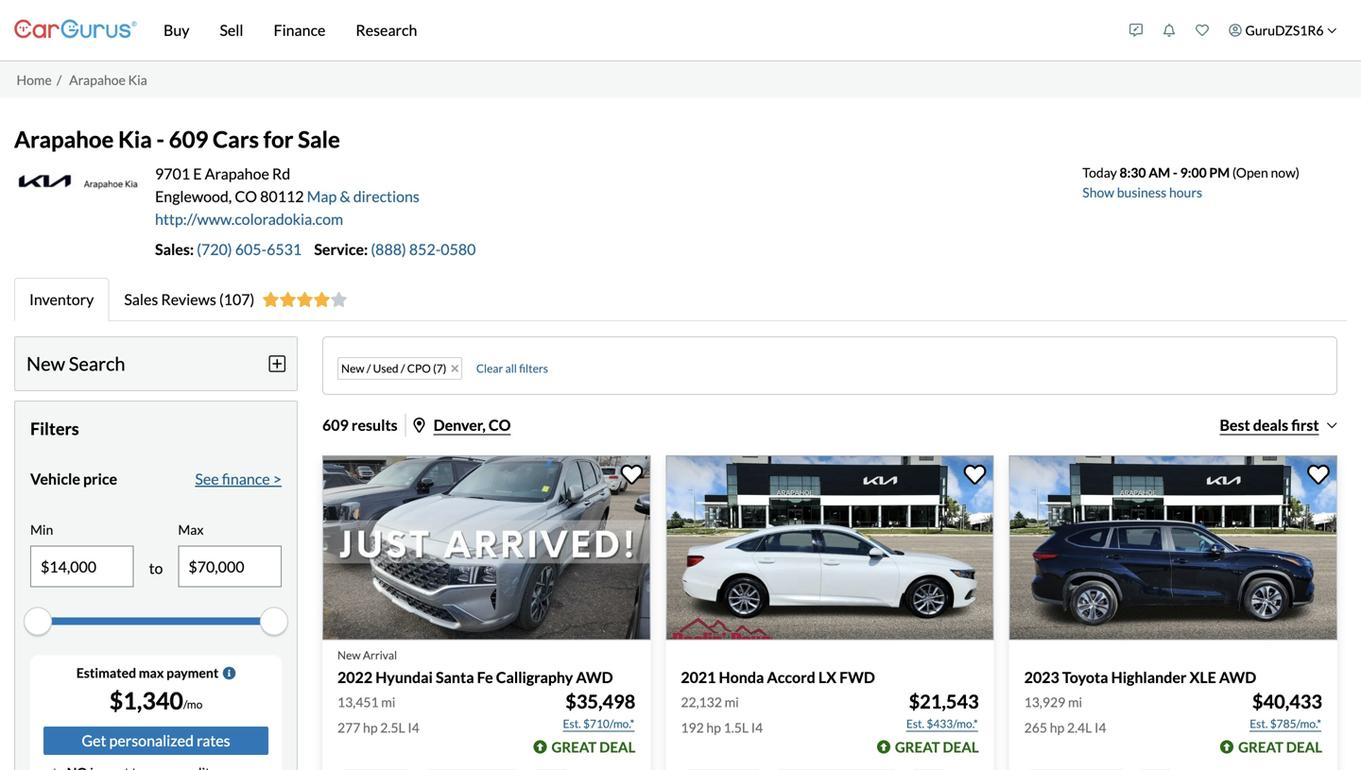 Task type: locate. For each thing, give the bounding box(es) containing it.
sale
[[298, 126, 340, 153]]

tab list
[[14, 278, 1348, 321]]

mi inside 22,132 mi 192 hp 1.5l i4
[[725, 695, 739, 711]]

/ left used
[[367, 362, 371, 376]]

all
[[506, 362, 517, 376]]

filters
[[30, 418, 79, 439]]

2 great from the left
[[896, 739, 941, 756]]

new
[[26, 353, 65, 375], [341, 362, 365, 376], [338, 649, 361, 662]]

1 horizontal spatial i4
[[752, 720, 763, 736]]

awd right the xle on the right bottom of the page
[[1220, 668, 1257, 687]]

e
[[193, 164, 202, 183]]

0 horizontal spatial i4
[[408, 720, 420, 736]]

new inside new arrival 2022 hyundai santa fe calligraphy awd
[[338, 649, 361, 662]]

2 horizontal spatial est.
[[1251, 717, 1269, 731]]

kia up arapahoe kia - 609 cars for sale
[[128, 72, 147, 88]]

2 deal from the left
[[943, 739, 980, 756]]

1 vertical spatial -
[[1174, 164, 1178, 181]]

1 i4 from the left
[[408, 720, 420, 736]]

3 great from the left
[[1239, 739, 1284, 756]]

0 horizontal spatial great deal
[[552, 739, 636, 756]]

get
[[82, 732, 106, 750]]

arapahoe for 9701
[[205, 164, 269, 183]]

2 horizontal spatial hp
[[1051, 720, 1065, 736]]

hp inside 13,451 mi 277 hp 2.5l i4
[[363, 720, 378, 736]]

0 horizontal spatial hp
[[363, 720, 378, 736]]

new / used / cpo (7)
[[341, 362, 447, 376]]

deal down the $433/mo.*
[[943, 739, 980, 756]]

new up 2022
[[338, 649, 361, 662]]

toyota
[[1063, 668, 1109, 687]]

deal for $40,433
[[1287, 739, 1323, 756]]

1 horizontal spatial est.
[[907, 717, 925, 731]]

1 awd from the left
[[576, 668, 613, 687]]

1 est. from the left
[[563, 717, 581, 731]]

co right denver,
[[489, 416, 511, 434]]

great deal down est. $433/mo.* button
[[896, 739, 980, 756]]

shimmering silver pearl 2022 hyundai santa fe calligraphy awd suv / crossover all-wheel drive automatic image
[[323, 456, 651, 641]]

Min text field
[[31, 547, 133, 587]]

1 horizontal spatial awd
[[1220, 668, 1257, 687]]

3 mi from the left
[[1069, 695, 1083, 711]]

arapahoe inside 9701 e arapahoe rd englewood, co 80112 map & directions http://www.coloradokia.com
[[205, 164, 269, 183]]

$1,340 /mo
[[109, 687, 203, 715]]

0 horizontal spatial deal
[[600, 739, 636, 756]]

new search button
[[26, 338, 286, 391]]

1 horizontal spatial 609
[[323, 416, 349, 434]]

menu bar containing buy
[[137, 0, 1120, 61]]

est. down $35,498
[[563, 717, 581, 731]]

check image
[[44, 767, 57, 771]]

est. inside $21,543 est. $433/mo.*
[[907, 717, 925, 731]]

(107)
[[219, 290, 255, 309]]

great down est. $433/mo.* button
[[896, 739, 941, 756]]

inventory tab
[[14, 278, 109, 321]]

plus square image
[[269, 355, 286, 373]]

great deal down 'est. $785/mo.*' button
[[1239, 739, 1323, 756]]

research button
[[341, 0, 433, 61]]

1 hp from the left
[[363, 720, 378, 736]]

arapahoe
[[69, 72, 126, 88], [14, 126, 114, 153], [205, 164, 269, 183]]

0580
[[441, 240, 476, 259]]

gurudzs1r6 menu
[[1120, 4, 1348, 57]]

deal for $21,543
[[943, 739, 980, 756]]

menu bar
[[137, 0, 1120, 61]]

new arrival 2022 hyundai santa fe calligraphy awd
[[338, 649, 613, 687]]

2 great deal from the left
[[896, 739, 980, 756]]

awd inside new arrival 2022 hyundai santa fe calligraphy awd
[[576, 668, 613, 687]]

great down est. $710/mo.* button in the bottom left of the page
[[552, 739, 597, 756]]

2 est. from the left
[[907, 717, 925, 731]]

est. down the $21,543
[[907, 717, 925, 731]]

buy button
[[148, 0, 205, 61]]

$35,498 est. $710/mo.*
[[563, 691, 636, 731]]

arapahoe down cargurus logo homepage link link
[[69, 72, 126, 88]]

1 horizontal spatial deal
[[943, 739, 980, 756]]

3 est. from the left
[[1251, 717, 1269, 731]]

co up http://www.coloradokia.com link
[[235, 187, 257, 206]]

est. down $40,433
[[1251, 717, 1269, 731]]

kia up arapahoe kia logo at the left top
[[118, 126, 152, 153]]

mi up 2.5l
[[381, 695, 396, 711]]

2 vertical spatial arapahoe
[[205, 164, 269, 183]]

- up 9701
[[156, 126, 165, 153]]

great
[[552, 739, 597, 756], [896, 739, 941, 756], [1239, 739, 1284, 756]]

co inside 9701 e arapahoe rd englewood, co 80112 map & directions http://www.coloradokia.com
[[235, 187, 257, 206]]

mi for $35,498
[[381, 695, 396, 711]]

chevron down image
[[1328, 25, 1338, 35]]

price
[[83, 470, 117, 489]]

2 horizontal spatial great
[[1239, 739, 1284, 756]]

arapahoe up arapahoe kia logo at the left top
[[14, 126, 114, 153]]

hp inside 13,929 mi 265 hp 2.4l i4
[[1051, 720, 1065, 736]]

deal down the $710/mo.*
[[600, 739, 636, 756]]

2 horizontal spatial great deal
[[1239, 739, 1323, 756]]

clear
[[477, 362, 503, 376]]

0 vertical spatial -
[[156, 126, 165, 153]]

1 mi from the left
[[381, 695, 396, 711]]

1 deal from the left
[[600, 739, 636, 756]]

$40,433 est. $785/mo.*
[[1251, 691, 1323, 731]]

i4 right 1.5l
[[752, 720, 763, 736]]

13,929
[[1025, 695, 1066, 711]]

times image
[[451, 363, 459, 375]]

1 vertical spatial kia
[[118, 126, 152, 153]]

1 horizontal spatial hp
[[707, 720, 722, 736]]

kia
[[128, 72, 147, 88], [118, 126, 152, 153]]

hp inside 22,132 mi 192 hp 1.5l i4
[[707, 720, 722, 736]]

3 star image from the left
[[296, 292, 313, 307]]

609 up e
[[169, 126, 208, 153]]

22,132 mi 192 hp 1.5l i4
[[681, 695, 763, 736]]

hp right '277'
[[363, 720, 378, 736]]

i4 right the '2.4l'
[[1095, 720, 1107, 736]]

2 mi from the left
[[725, 695, 739, 711]]

awd up $35,498
[[576, 668, 613, 687]]

1 horizontal spatial great deal
[[896, 739, 980, 756]]

0 vertical spatial arapahoe
[[69, 72, 126, 88]]

business
[[1118, 184, 1167, 200]]

2 star image from the left
[[279, 292, 296, 307]]

1 horizontal spatial great
[[896, 739, 941, 756]]

finance button
[[259, 0, 341, 61]]

2 hp from the left
[[707, 720, 722, 736]]

2 i4 from the left
[[752, 720, 763, 736]]

i4 inside 13,929 mi 265 hp 2.4l i4
[[1095, 720, 1107, 736]]

min
[[30, 522, 53, 538]]

0 horizontal spatial great
[[552, 739, 597, 756]]

0 vertical spatial 609
[[169, 126, 208, 153]]

$21,543
[[909, 691, 980, 714]]

hp right 192
[[707, 720, 722, 736]]

mi
[[381, 695, 396, 711], [725, 695, 739, 711], [1069, 695, 1083, 711]]

0 horizontal spatial est.
[[563, 717, 581, 731]]

new left used
[[341, 362, 365, 376]]

used
[[373, 362, 399, 376]]

user icon image
[[1230, 24, 1243, 37]]

personalized
[[109, 732, 194, 750]]

new / used / cpo (7) button
[[338, 357, 462, 380]]

2023
[[1025, 668, 1060, 687]]

star image
[[262, 292, 279, 307], [279, 292, 296, 307], [296, 292, 313, 307], [313, 292, 330, 307], [330, 292, 347, 307]]

sales: (720) 605-6531
[[155, 240, 302, 259]]

/ left cpo
[[401, 362, 405, 376]]

hp for $35,498
[[363, 720, 378, 736]]

2 horizontal spatial deal
[[1287, 739, 1323, 756]]

0 horizontal spatial mi
[[381, 695, 396, 711]]

(720) 605-6531 link
[[197, 240, 314, 259]]

new left search
[[26, 353, 65, 375]]

2 horizontal spatial i4
[[1095, 720, 1107, 736]]

arapahoe down cars
[[205, 164, 269, 183]]

1 star image from the left
[[262, 292, 279, 307]]

great for $40,433
[[1239, 739, 1284, 756]]

hp right 265
[[1051, 720, 1065, 736]]

great down 'est. $785/mo.*' button
[[1239, 739, 1284, 756]]

new inside button
[[341, 362, 365, 376]]

i4 right 2.5l
[[408, 720, 420, 736]]

1 vertical spatial 609
[[323, 416, 349, 434]]

1 horizontal spatial -
[[1174, 164, 1178, 181]]

$1,340
[[109, 687, 183, 715]]

black 2023 toyota highlander xle awd suv / crossover all-wheel drive automatic image
[[1010, 456, 1338, 641]]

- right am at the right top of the page
[[1174, 164, 1178, 181]]

2023 toyota highlander xle awd
[[1025, 668, 1257, 687]]

1 horizontal spatial mi
[[725, 695, 739, 711]]

great deal for $21,543
[[896, 739, 980, 756]]

denver,
[[434, 416, 486, 434]]

est. inside $40,433 est. $785/mo.*
[[1251, 717, 1269, 731]]

mi up the '2.4l'
[[1069, 695, 1083, 711]]

265
[[1025, 720, 1048, 736]]

home / arapahoe kia
[[17, 72, 147, 88]]

i4 for $21,543
[[752, 720, 763, 736]]

to
[[149, 559, 163, 578]]

payment
[[167, 665, 219, 681]]

2021 honda accord lx fwd
[[681, 668, 876, 687]]

gurudzs1r6 menu item
[[1220, 4, 1348, 57]]

/ right home link
[[57, 72, 62, 88]]

open notifications image
[[1163, 24, 1177, 37]]

1 horizontal spatial co
[[489, 416, 511, 434]]

3 i4 from the left
[[1095, 720, 1107, 736]]

(720)
[[197, 240, 232, 259]]

3 great deal from the left
[[1239, 739, 1323, 756]]

est. $785/mo.* button
[[1250, 715, 1323, 734]]

(7)
[[433, 362, 447, 376]]

3 deal from the left
[[1287, 739, 1323, 756]]

Max text field
[[179, 547, 281, 587]]

609 left results
[[323, 416, 349, 434]]

(888)
[[371, 240, 407, 259]]

new inside dropdown button
[[26, 353, 65, 375]]

1 horizontal spatial /
[[367, 362, 371, 376]]

2 horizontal spatial /
[[401, 362, 405, 376]]

great for $21,543
[[896, 739, 941, 756]]

sales
[[124, 290, 158, 309]]

i4 inside 22,132 mi 192 hp 1.5l i4
[[752, 720, 763, 736]]

mi up 1.5l
[[725, 695, 739, 711]]

est. inside $35,498 est. $710/mo.*
[[563, 717, 581, 731]]

1 great deal from the left
[[552, 739, 636, 756]]

i4 inside 13,451 mi 277 hp 2.5l i4
[[408, 720, 420, 736]]

show
[[1083, 184, 1115, 200]]

0 vertical spatial co
[[235, 187, 257, 206]]

0 vertical spatial kia
[[128, 72, 147, 88]]

great for $35,498
[[552, 739, 597, 756]]

-
[[156, 126, 165, 153], [1174, 164, 1178, 181]]

2 horizontal spatial mi
[[1069, 695, 1083, 711]]

finance
[[222, 470, 270, 489]]

great deal down est. $710/mo.* button in the bottom left of the page
[[552, 739, 636, 756]]

0 horizontal spatial awd
[[576, 668, 613, 687]]

est. $433/mo.* button
[[906, 715, 980, 734]]

277
[[338, 720, 361, 736]]

cargurus logo homepage link image
[[14, 3, 137, 57]]

info circle image
[[223, 667, 236, 680]]

0 horizontal spatial co
[[235, 187, 257, 206]]

0 horizontal spatial /
[[57, 72, 62, 88]]

deal down the $785/mo.*
[[1287, 739, 1323, 756]]

map
[[307, 187, 337, 206]]

3 hp from the left
[[1051, 720, 1065, 736]]

0 horizontal spatial 609
[[169, 126, 208, 153]]

hp for $40,433
[[1051, 720, 1065, 736]]

1 great from the left
[[552, 739, 597, 756]]

mi inside 13,929 mi 265 hp 2.4l i4
[[1069, 695, 1083, 711]]

mi inside 13,451 mi 277 hp 2.5l i4
[[381, 695, 396, 711]]

609
[[169, 126, 208, 153], [323, 416, 349, 434]]

$710/mo.*
[[584, 717, 635, 731]]



Task type: vqa. For each thing, say whether or not it's contained in the screenshot.
the topmost "Sales"
no



Task type: describe. For each thing, give the bounding box(es) containing it.
pm
[[1210, 164, 1231, 181]]

great deal for $40,433
[[1239, 739, 1323, 756]]

4 star image from the left
[[313, 292, 330, 307]]

max
[[139, 665, 164, 681]]

gurudzs1r6 button
[[1220, 4, 1348, 57]]

search
[[69, 353, 125, 375]]

i4 for $35,498
[[408, 720, 420, 736]]

estimated max payment
[[76, 665, 219, 681]]

est. $710/mo.* button
[[562, 715, 636, 734]]

santa
[[436, 668, 474, 687]]

lx
[[819, 668, 837, 687]]

directions
[[353, 187, 420, 206]]

/ for new
[[367, 362, 371, 376]]

13,451
[[338, 695, 379, 711]]

est. for $40,433
[[1251, 717, 1269, 731]]

$35,498
[[566, 691, 636, 714]]

0 horizontal spatial -
[[156, 126, 165, 153]]

mi for $40,433
[[1069, 695, 1083, 711]]

service: (888) 852-0580
[[314, 240, 476, 259]]

tab list containing inventory
[[14, 278, 1348, 321]]

9701 e arapahoe rd englewood, co 80112 map & directions http://www.coloradokia.com
[[155, 164, 420, 228]]

arapahoe kia - 609 cars for sale
[[14, 126, 340, 153]]

see
[[195, 470, 219, 489]]

/mo
[[183, 698, 203, 712]]

hp for $21,543
[[707, 720, 722, 736]]

vehicle
[[30, 470, 80, 489]]

home
[[17, 72, 52, 88]]

deal for $35,498
[[600, 739, 636, 756]]

accord
[[767, 668, 816, 687]]

609 results
[[323, 416, 398, 434]]

sales reviews (107)
[[124, 290, 255, 309]]

8:30
[[1120, 164, 1147, 181]]

605-
[[235, 240, 267, 259]]

saved cars image
[[1196, 24, 1210, 37]]

new for new / used / cpo (7)
[[341, 362, 365, 376]]

22,132
[[681, 695, 723, 711]]

xle
[[1190, 668, 1217, 687]]

gurudzs1r6
[[1246, 22, 1325, 38]]

white 2021 honda accord lx fwd sedan front-wheel drive continuously variable transmission image
[[666, 456, 995, 641]]

research
[[356, 21, 417, 39]]

2.5l
[[380, 720, 405, 736]]

80112
[[260, 187, 304, 206]]

finance
[[274, 21, 326, 39]]

est. for $35,498
[[563, 717, 581, 731]]

1 vertical spatial arapahoe
[[14, 126, 114, 153]]

calligraphy
[[496, 668, 573, 687]]

get personalized rates button
[[44, 727, 269, 756]]

$40,433
[[1253, 691, 1323, 714]]

map marker alt image
[[414, 418, 425, 433]]

est. for $21,543
[[907, 717, 925, 731]]

am
[[1149, 164, 1171, 181]]

6531
[[267, 240, 302, 259]]

>
[[273, 470, 282, 489]]

buy
[[164, 21, 190, 39]]

/ for home
[[57, 72, 62, 88]]

show business hours button
[[1083, 184, 1203, 200]]

get personalized rates
[[82, 732, 230, 750]]

mi for $21,543
[[725, 695, 739, 711]]

- inside today 8:30 am - 9:00 pm (open now) show business hours
[[1174, 164, 1178, 181]]

englewood,
[[155, 187, 232, 206]]

today 8:30 am - 9:00 pm (open now) show business hours
[[1083, 164, 1300, 200]]

highlander
[[1112, 668, 1187, 687]]

hours
[[1170, 184, 1203, 200]]

now)
[[1272, 164, 1300, 181]]

map & directions link
[[307, 187, 420, 206]]

1 vertical spatial co
[[489, 416, 511, 434]]

$21,543 est. $433/mo.*
[[907, 691, 980, 731]]

13,929 mi 265 hp 2.4l i4
[[1025, 695, 1107, 736]]

cargurus logo homepage link link
[[14, 3, 137, 57]]

rates
[[197, 732, 230, 750]]

2.4l
[[1068, 720, 1093, 736]]

arapahoe for home
[[69, 72, 126, 88]]

fwd
[[840, 668, 876, 687]]

http://www.coloradokia.com link
[[155, 210, 343, 228]]

service:
[[314, 240, 368, 259]]

2 awd from the left
[[1220, 668, 1257, 687]]

filters
[[519, 362, 548, 376]]

denver, co button
[[414, 416, 511, 434]]

fe
[[477, 668, 493, 687]]

see finance > link
[[195, 468, 282, 491]]

9701
[[155, 164, 190, 183]]

192
[[681, 720, 704, 736]]

http://www.coloradokia.com
[[155, 210, 343, 228]]

5 star image from the left
[[330, 292, 347, 307]]

max
[[178, 522, 204, 538]]

reviews
[[161, 290, 216, 309]]

arrival
[[363, 649, 397, 662]]

clear all filters
[[477, 362, 548, 376]]

vehicle price
[[30, 470, 117, 489]]

new for new search
[[26, 353, 65, 375]]

inventory
[[29, 290, 94, 309]]

great deal for $35,498
[[552, 739, 636, 756]]

arapahoe kia logo image
[[14, 163, 141, 201]]

(open
[[1233, 164, 1269, 181]]

i4 for $40,433
[[1095, 720, 1107, 736]]

honda
[[719, 668, 765, 687]]

rd
[[272, 164, 291, 183]]

for
[[264, 126, 294, 153]]

$785/mo.*
[[1271, 717, 1322, 731]]

&
[[340, 187, 351, 206]]

cars
[[213, 126, 259, 153]]

clear all filters button
[[477, 362, 548, 376]]

2022
[[338, 668, 373, 687]]

today
[[1083, 164, 1118, 181]]

denver, co
[[434, 416, 511, 434]]

add a car review image
[[1130, 24, 1144, 37]]



